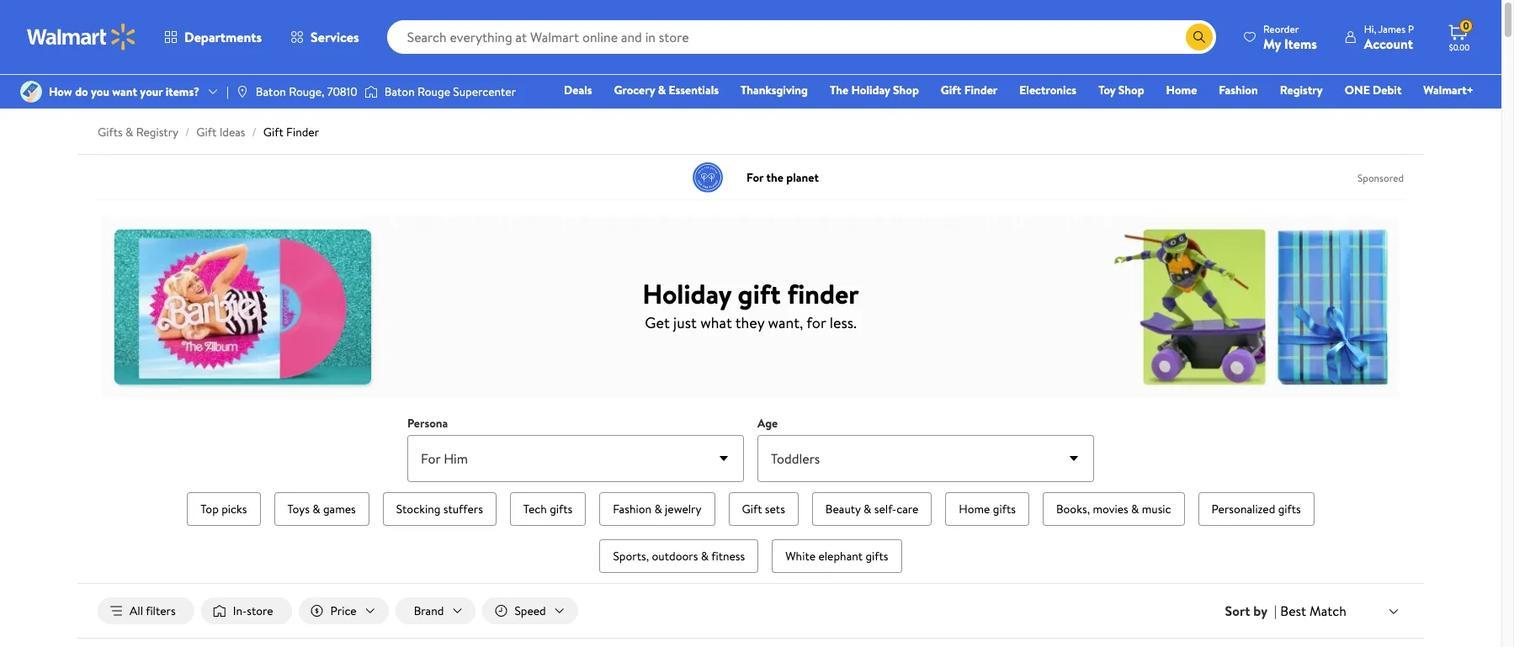 Task type: describe. For each thing, give the bounding box(es) containing it.
books, movies & music button
[[1043, 492, 1185, 526]]

| inside sort and filter section element
[[1274, 602, 1277, 620]]

toys & games list item
[[271, 489, 373, 529]]

registry link
[[1272, 81, 1330, 99]]

 image for baton
[[364, 83, 378, 100]]

rouge,
[[289, 83, 324, 100]]

home gifts list item
[[942, 489, 1033, 529]]

beauty & self-care
[[825, 501, 918, 518]]

0 vertical spatial gift finder link
[[933, 81, 1005, 99]]

gift inside button
[[742, 501, 762, 518]]

electronics link
[[1012, 81, 1084, 99]]

my
[[1263, 34, 1281, 53]]

want
[[112, 83, 137, 100]]

& for beauty
[[864, 501, 871, 518]]

$0.00
[[1449, 41, 1470, 53]]

movies
[[1093, 501, 1128, 518]]

age
[[757, 415, 778, 432]]

account
[[1364, 34, 1413, 53]]

1 shop from the left
[[893, 82, 919, 98]]

all filters button
[[98, 598, 194, 625]]

holiday inside holiday gift finder get just what they want, for less.
[[642, 275, 731, 312]]

games
[[323, 501, 356, 518]]

fashion link
[[1211, 81, 1266, 99]]

top picks
[[200, 501, 247, 518]]

gift left ideas
[[196, 124, 217, 141]]

& inside "books, movies & music" button
[[1131, 501, 1139, 518]]

speed button
[[483, 598, 578, 625]]

grocery & essentials
[[614, 82, 719, 98]]

toy shop link
[[1091, 81, 1152, 99]]

fashion & jewelry
[[613, 501, 701, 518]]

deals
[[564, 82, 592, 98]]

beauty & self-care button
[[812, 492, 932, 526]]

personalized
[[1212, 501, 1275, 518]]

best
[[1280, 602, 1306, 620]]

thanksgiving link
[[733, 81, 816, 99]]

store
[[247, 603, 273, 619]]

home gifts
[[959, 501, 1016, 518]]

stocking stuffers button
[[383, 492, 496, 526]]

personalized gifts
[[1212, 501, 1301, 518]]

toy
[[1098, 82, 1116, 98]]

0 vertical spatial holiday
[[851, 82, 890, 98]]

personalized gifts button
[[1198, 492, 1314, 526]]

home for home
[[1166, 82, 1197, 98]]

books,
[[1056, 501, 1090, 518]]

fashion & jewelry list item
[[596, 489, 718, 529]]

beauty
[[825, 501, 861, 518]]

grocery & essentials link
[[606, 81, 726, 99]]

sort by |
[[1225, 602, 1277, 620]]

in-
[[233, 603, 247, 619]]

0
[[1463, 19, 1469, 33]]

personalized gifts list item
[[1195, 489, 1318, 529]]

& for grocery
[[658, 82, 666, 98]]

registry inside registry link
[[1280, 82, 1323, 98]]

fitness
[[711, 548, 745, 565]]

best match
[[1280, 602, 1347, 620]]

sponsored
[[1358, 170, 1404, 185]]

self-
[[874, 501, 896, 518]]

walmart image
[[27, 24, 136, 50]]

white elephant gifts
[[785, 548, 888, 565]]

walmart+
[[1423, 82, 1474, 98]]

tech gifts list item
[[507, 489, 589, 529]]

in-store button
[[201, 598, 292, 625]]

search icon image
[[1192, 30, 1206, 44]]

stocking stuffers list item
[[379, 489, 500, 529]]

filters
[[146, 603, 176, 619]]

& for gifts
[[125, 124, 133, 141]]

finder
[[787, 275, 859, 312]]

gift right ideas
[[263, 124, 283, 141]]

how do you want your items?
[[49, 83, 199, 100]]

reorder my items
[[1263, 21, 1317, 53]]

sports,
[[613, 548, 649, 565]]

all filters
[[130, 603, 176, 619]]

toys & games
[[287, 501, 356, 518]]

picks
[[221, 501, 247, 518]]

home gifts button
[[945, 492, 1029, 526]]

music
[[1142, 501, 1171, 518]]

walmart+ link
[[1416, 81, 1481, 99]]

holiday gift finder get just what they want, for less.
[[642, 275, 859, 333]]

fashion for fashion
[[1219, 82, 1258, 98]]

all
[[130, 603, 143, 619]]

group containing top picks
[[138, 489, 1363, 576]]

sports, outdoors & fitness list item
[[596, 536, 762, 576]]

books, movies & music list item
[[1039, 489, 1188, 529]]

fashion for fashion & jewelry
[[613, 501, 651, 518]]

elephant
[[818, 548, 863, 565]]

best match button
[[1277, 600, 1404, 622]]

& for toys
[[312, 501, 320, 518]]

baton rouge supercenter
[[384, 83, 516, 100]]

stocking
[[396, 501, 441, 518]]

the holiday shop
[[830, 82, 919, 98]]

0 horizontal spatial finder
[[286, 124, 319, 141]]

0 vertical spatial finder
[[964, 82, 998, 98]]

gifts
[[98, 124, 123, 141]]

gifts for personalized gifts
[[1278, 501, 1301, 518]]

stuffers
[[443, 501, 483, 518]]



Task type: locate. For each thing, give the bounding box(es) containing it.
gift right the holiday shop
[[941, 82, 961, 98]]

what
[[700, 312, 732, 333]]

one
[[1345, 82, 1370, 98]]

gift ideas link
[[196, 124, 245, 141]]

0 horizontal spatial |
[[226, 83, 229, 100]]

0 vertical spatial home
[[1166, 82, 1197, 98]]

& inside toys & games button
[[312, 501, 320, 518]]

white
[[785, 548, 816, 565]]

gift sets
[[742, 501, 785, 518]]

& inside sports, outdoors & fitness button
[[701, 548, 709, 565]]

2 shop from the left
[[1118, 82, 1144, 98]]

& inside grocery & essentials link
[[658, 82, 666, 98]]

essentials
[[669, 82, 719, 98]]

finder down 'baton rouge, 70810'
[[286, 124, 319, 141]]

holiday
[[851, 82, 890, 98], [642, 275, 731, 312]]

electronics
[[1019, 82, 1077, 98]]

by
[[1253, 602, 1268, 620]]

registry down your
[[136, 124, 178, 141]]

care
[[896, 501, 918, 518]]

finder left electronics
[[964, 82, 998, 98]]

Walmart Site-Wide search field
[[387, 20, 1216, 54]]

reorder
[[1263, 21, 1299, 36]]

tech
[[523, 501, 547, 518]]

supercenter
[[453, 83, 516, 100]]

| up ideas
[[226, 83, 229, 100]]

sports, outdoors & fitness button
[[600, 539, 758, 573]]

1 vertical spatial holiday
[[642, 275, 731, 312]]

items
[[1284, 34, 1317, 53]]

departments button
[[150, 17, 276, 57]]

& right 'grocery'
[[658, 82, 666, 98]]

 image for how
[[20, 81, 42, 103]]

grocery
[[614, 82, 655, 98]]

0 horizontal spatial  image
[[20, 81, 42, 103]]

thanksgiving
[[741, 82, 808, 98]]

speed
[[515, 603, 546, 619]]

deals link
[[556, 81, 600, 99]]

fashion & jewelry button
[[599, 492, 715, 526]]

baton left rouge
[[384, 83, 415, 100]]

0 vertical spatial |
[[226, 83, 229, 100]]

hi,
[[1364, 21, 1376, 36]]

1 horizontal spatial shop
[[1118, 82, 1144, 98]]

1 horizontal spatial finder
[[964, 82, 998, 98]]

sort and filter section element
[[77, 584, 1424, 638]]

2 baton from the left
[[384, 83, 415, 100]]

gifts & registry / gift ideas / gift finder
[[98, 124, 319, 141]]

price button
[[298, 598, 389, 625]]

for
[[807, 312, 826, 333]]

sets
[[765, 501, 785, 518]]

holiday gift finder image
[[101, 216, 1400, 398]]

top
[[200, 501, 219, 518]]

| right by
[[1274, 602, 1277, 620]]

finder
[[964, 82, 998, 98], [286, 124, 319, 141]]

fashion right the home link
[[1219, 82, 1258, 98]]

price
[[330, 603, 357, 619]]

baton for baton rouge supercenter
[[384, 83, 415, 100]]

beauty & self-care list item
[[809, 489, 935, 529]]

/ left gift ideas 'link'
[[185, 124, 190, 141]]

 image left how in the left of the page
[[20, 81, 42, 103]]

debit
[[1373, 82, 1402, 98]]

outdoors
[[652, 548, 698, 565]]

1 vertical spatial registry
[[136, 124, 178, 141]]

home inside button
[[959, 501, 990, 518]]

toys & games button
[[274, 492, 369, 526]]

fashion inside button
[[613, 501, 651, 518]]

less.
[[830, 312, 857, 333]]

gift left sets
[[742, 501, 762, 518]]

gifts right personalized
[[1278, 501, 1301, 518]]

brand
[[414, 603, 444, 619]]

0 horizontal spatial shop
[[893, 82, 919, 98]]

1 horizontal spatial registry
[[1280, 82, 1323, 98]]

gifts inside home gifts button
[[993, 501, 1016, 518]]

want,
[[768, 312, 803, 333]]

p
[[1408, 21, 1414, 36]]

gift finder link left electronics
[[933, 81, 1005, 99]]

just
[[673, 312, 697, 333]]

rouge
[[417, 83, 450, 100]]

& left jewelry on the left bottom of the page
[[654, 501, 662, 518]]

fashion up sports,
[[613, 501, 651, 518]]

the holiday shop link
[[822, 81, 926, 99]]

& right toys
[[312, 501, 320, 518]]

1 horizontal spatial baton
[[384, 83, 415, 100]]

& for fashion
[[654, 501, 662, 518]]

baton left the "rouge,"
[[256, 83, 286, 100]]

1 vertical spatial |
[[1274, 602, 1277, 620]]

1 vertical spatial finder
[[286, 124, 319, 141]]

gifts right elephant
[[865, 548, 888, 565]]

home right care
[[959, 501, 990, 518]]

& left fitness
[[701, 548, 709, 565]]

white elephant gifts button
[[772, 539, 902, 573]]

shop right toy
[[1118, 82, 1144, 98]]

1 horizontal spatial holiday
[[851, 82, 890, 98]]

items?
[[166, 83, 199, 100]]

tech gifts
[[523, 501, 573, 518]]

& inside the fashion & jewelry button
[[654, 501, 662, 518]]

gifts inside the white elephant gifts button
[[865, 548, 888, 565]]

gift finder
[[941, 82, 998, 98]]

/
[[185, 124, 190, 141], [252, 124, 257, 141]]

& left self- at the bottom of the page
[[864, 501, 871, 518]]

1 vertical spatial fashion
[[613, 501, 651, 518]]

1 horizontal spatial |
[[1274, 602, 1277, 620]]

tech gifts button
[[510, 492, 586, 526]]

0 horizontal spatial baton
[[256, 83, 286, 100]]

gifts inside tech gifts button
[[550, 501, 573, 518]]

0 horizontal spatial /
[[185, 124, 190, 141]]

1 horizontal spatial /
[[252, 124, 257, 141]]

top picks button
[[187, 492, 260, 526]]

1 horizontal spatial home
[[1166, 82, 1197, 98]]

|
[[226, 83, 229, 100], [1274, 602, 1277, 620]]

persona
[[407, 415, 448, 432]]

how
[[49, 83, 72, 100]]

0 vertical spatial registry
[[1280, 82, 1323, 98]]

0 horizontal spatial home
[[959, 501, 990, 518]]

Search search field
[[387, 20, 1216, 54]]

departments
[[184, 28, 262, 46]]

white elephant gifts list item
[[769, 536, 905, 576]]

gift finder link down 'baton rouge, 70810'
[[263, 124, 319, 141]]

1 / from the left
[[185, 124, 190, 141]]

jewelry
[[665, 501, 701, 518]]

 image right 70810
[[364, 83, 378, 100]]

home down search icon
[[1166, 82, 1197, 98]]

baton rouge, 70810
[[256, 83, 357, 100]]

& inside the beauty & self-care button
[[864, 501, 871, 518]]

gifts for home gifts
[[993, 501, 1016, 518]]

 image
[[236, 85, 249, 98]]

0 vertical spatial fashion
[[1219, 82, 1258, 98]]

sort
[[1225, 602, 1250, 620]]

gifts for tech gifts
[[550, 501, 573, 518]]

sports, outdoors & fitness
[[613, 548, 745, 565]]

group
[[138, 489, 1363, 576]]

toys
[[287, 501, 310, 518]]

gift sets list item
[[725, 489, 802, 529]]

gift finder link
[[933, 81, 1005, 99], [263, 124, 319, 141]]

& right gifts
[[125, 124, 133, 141]]

home for home gifts
[[959, 501, 990, 518]]

&
[[658, 82, 666, 98], [125, 124, 133, 141], [312, 501, 320, 518], [654, 501, 662, 518], [864, 501, 871, 518], [1131, 501, 1139, 518], [701, 548, 709, 565]]

0 $0.00
[[1449, 19, 1470, 53]]

& left music
[[1131, 501, 1139, 518]]

0 horizontal spatial fashion
[[613, 501, 651, 518]]

/ right ideas
[[252, 124, 257, 141]]

books, movies & music
[[1056, 501, 1171, 518]]

get
[[645, 312, 670, 333]]

registry down items
[[1280, 82, 1323, 98]]

1 vertical spatial gift finder link
[[263, 124, 319, 141]]

ideas
[[219, 124, 245, 141]]

shop left gift finder
[[893, 82, 919, 98]]

gifts left books,
[[993, 501, 1016, 518]]

1 vertical spatial home
[[959, 501, 990, 518]]

they
[[735, 312, 764, 333]]

gift sets button
[[728, 492, 799, 526]]

gifts inside the personalized gifts "button"
[[1278, 501, 1301, 518]]

hi, james p account
[[1364, 21, 1414, 53]]

gift
[[738, 275, 781, 312]]

1 horizontal spatial  image
[[364, 83, 378, 100]]

top picks list item
[[184, 489, 264, 529]]

fashion
[[1219, 82, 1258, 98], [613, 501, 651, 518]]

gifts right the tech
[[550, 501, 573, 518]]

0 horizontal spatial holiday
[[642, 275, 731, 312]]

gift
[[941, 82, 961, 98], [196, 124, 217, 141], [263, 124, 283, 141], [742, 501, 762, 518]]

1 horizontal spatial fashion
[[1219, 82, 1258, 98]]

services
[[311, 28, 359, 46]]

 image
[[20, 81, 42, 103], [364, 83, 378, 100]]

james
[[1378, 21, 1405, 36]]

1 horizontal spatial gift finder link
[[933, 81, 1005, 99]]

baton for baton rouge, 70810
[[256, 83, 286, 100]]

0 horizontal spatial registry
[[136, 124, 178, 141]]

0 horizontal spatial gift finder link
[[263, 124, 319, 141]]

1 baton from the left
[[256, 83, 286, 100]]

2 / from the left
[[252, 124, 257, 141]]

home
[[1166, 82, 1197, 98], [959, 501, 990, 518]]

brand button
[[395, 598, 476, 625]]

do
[[75, 83, 88, 100]]

home link
[[1159, 81, 1205, 99]]



Task type: vqa. For each thing, say whether or not it's contained in the screenshot.
Home link
yes



